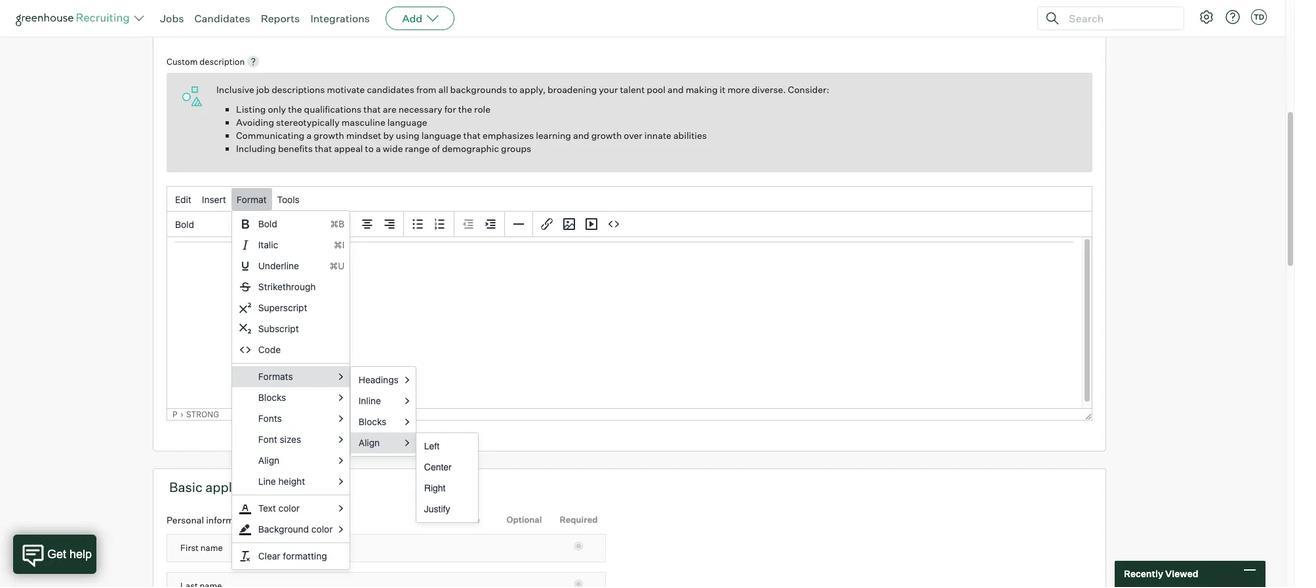 Task type: describe. For each thing, give the bounding box(es) containing it.
learning
[[536, 130, 571, 141]]

first name
[[180, 543, 223, 553]]

code menu item
[[232, 340, 350, 361]]

formats menu item
[[232, 367, 350, 388]]

1 the from the left
[[288, 104, 302, 115]]

candidates
[[367, 84, 414, 95]]

bold button
[[170, 213, 255, 236]]

masculine
[[342, 117, 385, 128]]

format button
[[231, 188, 272, 211]]

descriptions
[[272, 84, 325, 95]]

fonts menu item
[[232, 409, 350, 430]]

color for background color
[[311, 524, 333, 535]]

post description
[[169, 13, 269, 29]]

integrations link
[[310, 12, 370, 25]]

1 vertical spatial information
[[206, 515, 256, 526]]

headings
[[359, 375, 399, 386]]

are
[[383, 104, 397, 115]]

2 the from the left
[[458, 104, 472, 115]]

line height menu item
[[232, 472, 350, 493]]

clear formatting menu item
[[232, 546, 350, 567]]

menu item containing italic
[[232, 235, 350, 256]]

inclusive
[[216, 84, 254, 95]]

your
[[599, 84, 618, 95]]

0 vertical spatial a
[[307, 130, 312, 141]]

justify
[[424, 504, 450, 515]]

pool
[[647, 84, 666, 95]]

talent
[[620, 84, 645, 95]]

2 vertical spatial that
[[315, 143, 332, 154]]

broadening
[[548, 84, 597, 95]]

to inside listing only the qualifications that are necessary for the role avoiding stereotypically masculine language communicating a growth mindset by using language that emphasizes learning and growth over innate abilities including benefits that appeal to a wide range of demographic groups
[[365, 143, 374, 154]]

left
[[424, 441, 439, 452]]

code
[[258, 344, 281, 356]]

center
[[424, 462, 452, 473]]

1 growth from the left
[[314, 130, 344, 141]]

application
[[205, 479, 274, 496]]

personal information
[[167, 515, 256, 526]]

innate
[[644, 130, 671, 141]]

from
[[416, 84, 436, 95]]

subscript
[[258, 323, 299, 335]]

2 horizontal spatial that
[[463, 130, 481, 141]]

jobs link
[[160, 12, 184, 25]]

mindset
[[346, 130, 381, 141]]

reports
[[261, 12, 300, 25]]

job
[[256, 84, 270, 95]]

p › strong
[[172, 410, 219, 420]]

bold group
[[167, 211, 1092, 238]]

4 toolbar from the left
[[454, 212, 505, 238]]

1 horizontal spatial that
[[364, 104, 381, 115]]

including
[[236, 143, 276, 154]]

candidates link
[[194, 12, 250, 25]]

1 toolbar from the left
[[258, 212, 331, 238]]

of
[[432, 143, 440, 154]]

⌘i
[[334, 239, 345, 251]]

format
[[237, 194, 267, 205]]

td button
[[1251, 9, 1267, 25]]

backgrounds
[[450, 84, 507, 95]]

range
[[405, 143, 430, 154]]

inclusive job descriptions motivate candidates from all backgrounds to apply, broadening your talent pool and making it more diverse. consider:
[[216, 84, 829, 95]]

required
[[560, 515, 598, 525]]

inline menu item
[[351, 391, 416, 412]]

td button
[[1249, 7, 1270, 28]]

recently viewed
[[1124, 569, 1198, 580]]

jobs
[[160, 12, 184, 25]]

using
[[396, 130, 420, 141]]

text
[[258, 503, 276, 514]]

hide
[[460, 515, 480, 525]]

left checkbox item
[[416, 436, 478, 457]]

groups
[[501, 143, 531, 154]]

1 horizontal spatial to
[[509, 84, 518, 95]]

custom
[[167, 57, 198, 67]]

strong
[[186, 410, 219, 420]]

background
[[258, 524, 309, 535]]

1 horizontal spatial a
[[376, 143, 381, 154]]

reports link
[[261, 12, 300, 25]]

superscript menu item
[[232, 298, 350, 319]]

making
[[686, 84, 718, 95]]

1 vertical spatial language
[[421, 130, 461, 141]]

post
[[169, 13, 197, 29]]

background color menu item
[[232, 520, 350, 540]]

strikethrough menu item
[[232, 277, 350, 298]]

abilities
[[673, 130, 707, 141]]

0 horizontal spatial align menu item
[[232, 451, 350, 472]]

1 horizontal spatial align
[[359, 438, 380, 449]]

strong button
[[186, 410, 219, 420]]

qualifications
[[304, 104, 362, 115]]

formatting
[[283, 551, 327, 562]]

1 vertical spatial blocks menu item
[[351, 412, 416, 433]]

fonts
[[258, 413, 282, 424]]

diverse.
[[752, 84, 786, 95]]



Task type: vqa. For each thing, say whether or not it's contained in the screenshot.
to inside Listing only the qualifications that are necessary for the role Avoiding stereotypically masculine language Communicating a growth mindset by using language that emphasizes learning and growth over innate abilities Including benefits that appeal to a wide range of demographic groups
yes



Task type: locate. For each thing, give the bounding box(es) containing it.
benefits
[[278, 143, 313, 154]]

1 horizontal spatial color
[[311, 524, 333, 535]]

to
[[509, 84, 518, 95], [365, 143, 374, 154]]

0 horizontal spatial blocks
[[258, 392, 286, 403]]

p button
[[172, 410, 177, 420]]

clear formatting
[[258, 551, 327, 562]]

communicating
[[236, 130, 305, 141]]

background color
[[258, 524, 333, 535]]

0 vertical spatial to
[[509, 84, 518, 95]]

bold up italic
[[258, 218, 277, 230]]

color
[[278, 503, 300, 514], [311, 524, 333, 535]]

resize image
[[1085, 414, 1092, 420]]

growth
[[314, 130, 344, 141], [591, 130, 622, 141]]

align down inline
[[359, 438, 380, 449]]

and
[[668, 84, 684, 95], [573, 130, 589, 141]]

add
[[402, 12, 422, 25]]

custom description
[[167, 57, 245, 67]]

that up demographic
[[463, 130, 481, 141]]

bold
[[258, 218, 277, 230], [175, 219, 194, 230]]

color inside background color 'menu item'
[[311, 524, 333, 535]]

1 vertical spatial align
[[258, 455, 279, 466]]

necessary
[[399, 104, 442, 115]]

recently
[[1124, 569, 1163, 580]]

information up text color menu item
[[276, 479, 347, 496]]

1 horizontal spatial blocks
[[359, 417, 387, 428]]

2 menu item from the top
[[232, 235, 350, 256]]

blocks menu item down inline
[[351, 412, 416, 433]]

color up background color 'menu item'
[[278, 503, 300, 514]]

apply,
[[520, 84, 546, 95]]

insert button
[[197, 188, 231, 211]]

navigation
[[172, 410, 1080, 420]]

None radio
[[574, 580, 583, 588]]

0 horizontal spatial growth
[[314, 130, 344, 141]]

and right pool
[[668, 84, 684, 95]]

and inside listing only the qualifications that are necessary for the role avoiding stereotypically masculine language communicating a growth mindset by using language that emphasizes learning and growth over innate abilities including benefits that appeal to a wide range of demographic groups
[[573, 130, 589, 141]]

blocks down inline
[[359, 417, 387, 428]]

3 toolbar from the left
[[404, 212, 454, 238]]

bold inside popup button
[[175, 219, 194, 230]]

menu item up strikethrough
[[232, 256, 350, 277]]

2 toolbar from the left
[[331, 212, 404, 238]]

blocks up fonts
[[258, 392, 286, 403]]

font sizes menu item
[[232, 430, 350, 451]]

0 horizontal spatial blocks menu item
[[232, 388, 350, 409]]

1 vertical spatial that
[[463, 130, 481, 141]]

menu containing bold
[[231, 211, 350, 571]]

that up masculine
[[364, 104, 381, 115]]

growth left over
[[591, 130, 622, 141]]

menu item down tools
[[232, 214, 350, 235]]

first
[[180, 543, 199, 553]]

bold down edit
[[175, 219, 194, 230]]

inline
[[359, 396, 381, 407]]

a down stereotypically
[[307, 130, 312, 141]]

consider:
[[788, 84, 829, 95]]

basic
[[169, 479, 203, 496]]

menu item containing bold
[[232, 214, 350, 235]]

menu item up the underline
[[232, 235, 350, 256]]

0 vertical spatial align
[[359, 438, 380, 449]]

listing
[[236, 104, 266, 115]]

underline
[[258, 260, 299, 272]]

edit
[[175, 194, 191, 205]]

listing only the qualifications that are necessary for the role avoiding stereotypically masculine language communicating a growth mindset by using language that emphasizes learning and growth over innate abilities including benefits that appeal to a wide range of demographic groups
[[236, 104, 707, 154]]

⌘b
[[330, 218, 345, 230]]

that left appeal
[[315, 143, 332, 154]]

1 horizontal spatial align menu item
[[351, 433, 416, 454]]

1 menu item from the top
[[232, 214, 350, 235]]

add button
[[386, 7, 455, 30]]

0 horizontal spatial to
[[365, 143, 374, 154]]

emphasizes
[[483, 130, 534, 141]]

1 vertical spatial to
[[365, 143, 374, 154]]

formats
[[258, 371, 293, 382]]

1 horizontal spatial growth
[[591, 130, 622, 141]]

0 horizontal spatial align
[[258, 455, 279, 466]]

it
[[720, 84, 726, 95]]

1 horizontal spatial the
[[458, 104, 472, 115]]

configure image
[[1199, 9, 1215, 25]]

superscript
[[258, 302, 307, 314]]

0 horizontal spatial color
[[278, 503, 300, 514]]

0 vertical spatial description
[[200, 13, 269, 29]]

0 vertical spatial blocks menu item
[[232, 388, 350, 409]]

toolbar
[[258, 212, 331, 238], [331, 212, 404, 238], [404, 212, 454, 238], [454, 212, 505, 238], [533, 212, 628, 238]]

1 vertical spatial a
[[376, 143, 381, 154]]

1 bold from the left
[[258, 218, 277, 230]]

0 vertical spatial blocks
[[258, 392, 286, 403]]

insert
[[202, 194, 226, 205]]

2 bold from the left
[[175, 219, 194, 230]]

1 horizontal spatial bold
[[258, 218, 277, 230]]

sizes
[[280, 434, 301, 445]]

color inside text color menu item
[[278, 503, 300, 514]]

role
[[474, 104, 491, 115]]

0 horizontal spatial a
[[307, 130, 312, 141]]

motivate
[[327, 84, 365, 95]]

appeal
[[334, 143, 363, 154]]

navigation containing p
[[172, 410, 1080, 420]]

1 horizontal spatial information
[[276, 479, 347, 496]]

information up name
[[206, 515, 256, 526]]

demographic
[[442, 143, 499, 154]]

2 growth from the left
[[591, 130, 622, 141]]

1 horizontal spatial and
[[668, 84, 684, 95]]

align menu item up height
[[232, 451, 350, 472]]

5 toolbar from the left
[[533, 212, 628, 238]]

0 horizontal spatial the
[[288, 104, 302, 115]]

align inside menu
[[258, 455, 279, 466]]

menu item containing underline
[[232, 256, 350, 277]]

description for custom description
[[200, 57, 245, 67]]

None radio
[[574, 542, 583, 551]]

more
[[728, 84, 750, 95]]

language up using
[[387, 117, 427, 128]]

greenhouse recruiting image
[[16, 10, 134, 26]]

menu bar containing edit
[[167, 187, 1092, 213]]

bold inside menu item
[[258, 218, 277, 230]]

headings menu item
[[351, 370, 416, 391]]

3 menu item from the top
[[232, 256, 350, 277]]

wide
[[383, 143, 403, 154]]

blocks menu item down formats
[[232, 388, 350, 409]]

edit button
[[170, 188, 197, 211]]

align menu item
[[351, 433, 416, 454], [232, 451, 350, 472]]

›
[[180, 410, 184, 420]]

0 vertical spatial color
[[278, 503, 300, 514]]

avoiding
[[236, 117, 274, 128]]

candidates
[[194, 12, 250, 25]]

height
[[278, 476, 305, 487]]

to left apply,
[[509, 84, 518, 95]]

1 horizontal spatial blocks menu item
[[351, 412, 416, 433]]

growth up appeal
[[314, 130, 344, 141]]

tools
[[277, 194, 300, 205]]

0 horizontal spatial information
[[206, 515, 256, 526]]

the
[[288, 104, 302, 115], [458, 104, 472, 115]]

1 vertical spatial description
[[200, 57, 245, 67]]

subscript menu item
[[232, 319, 350, 340]]

line
[[258, 476, 276, 487]]

and right the learning
[[573, 130, 589, 141]]

text color menu item
[[232, 499, 350, 520]]

align menu item down inline menu item
[[351, 433, 416, 454]]

2 description from the top
[[200, 57, 245, 67]]

language up of
[[421, 130, 461, 141]]

clear
[[258, 551, 280, 562]]

text color
[[258, 503, 300, 514]]

color up formatting
[[311, 524, 333, 535]]

italic
[[258, 239, 278, 251]]

tools button
[[272, 188, 305, 211]]

description
[[200, 13, 269, 29], [200, 57, 245, 67]]

line height
[[258, 476, 305, 487]]

0 vertical spatial information
[[276, 479, 347, 496]]

⌘u
[[330, 260, 345, 272]]

a
[[307, 130, 312, 141], [376, 143, 381, 154]]

all
[[438, 84, 448, 95]]

1 description from the top
[[200, 13, 269, 29]]

strikethrough
[[258, 281, 316, 293]]

to down mindset
[[365, 143, 374, 154]]

name
[[200, 543, 223, 553]]

the right only
[[288, 104, 302, 115]]

1 vertical spatial and
[[573, 130, 589, 141]]

0 vertical spatial language
[[387, 117, 427, 128]]

color for text color
[[278, 503, 300, 514]]

menu item
[[232, 214, 350, 235], [232, 235, 350, 256], [232, 256, 350, 277]]

optional
[[507, 515, 542, 525]]

menu
[[231, 211, 350, 571]]

Search text field
[[1066, 9, 1172, 28]]

stereotypically
[[276, 117, 340, 128]]

description for post description
[[200, 13, 269, 29]]

0 horizontal spatial bold
[[175, 219, 194, 230]]

0 vertical spatial and
[[668, 84, 684, 95]]

1 vertical spatial color
[[311, 524, 333, 535]]

right
[[424, 483, 446, 494]]

a left wide on the left top of the page
[[376, 143, 381, 154]]

0 vertical spatial that
[[364, 104, 381, 115]]

for
[[444, 104, 456, 115]]

font sizes
[[258, 434, 301, 445]]

td
[[1254, 12, 1264, 22]]

blocks menu item
[[232, 388, 350, 409], [351, 412, 416, 433]]

integrations
[[310, 12, 370, 25]]

1 vertical spatial blocks
[[359, 417, 387, 428]]

align down 'font'
[[258, 455, 279, 466]]

0 horizontal spatial that
[[315, 143, 332, 154]]

menu bar
[[167, 187, 1092, 213]]

only
[[268, 104, 286, 115]]

the right for
[[458, 104, 472, 115]]

over
[[624, 130, 643, 141]]

basic application information
[[169, 479, 347, 496]]

0 horizontal spatial and
[[573, 130, 589, 141]]

viewed
[[1165, 569, 1198, 580]]



